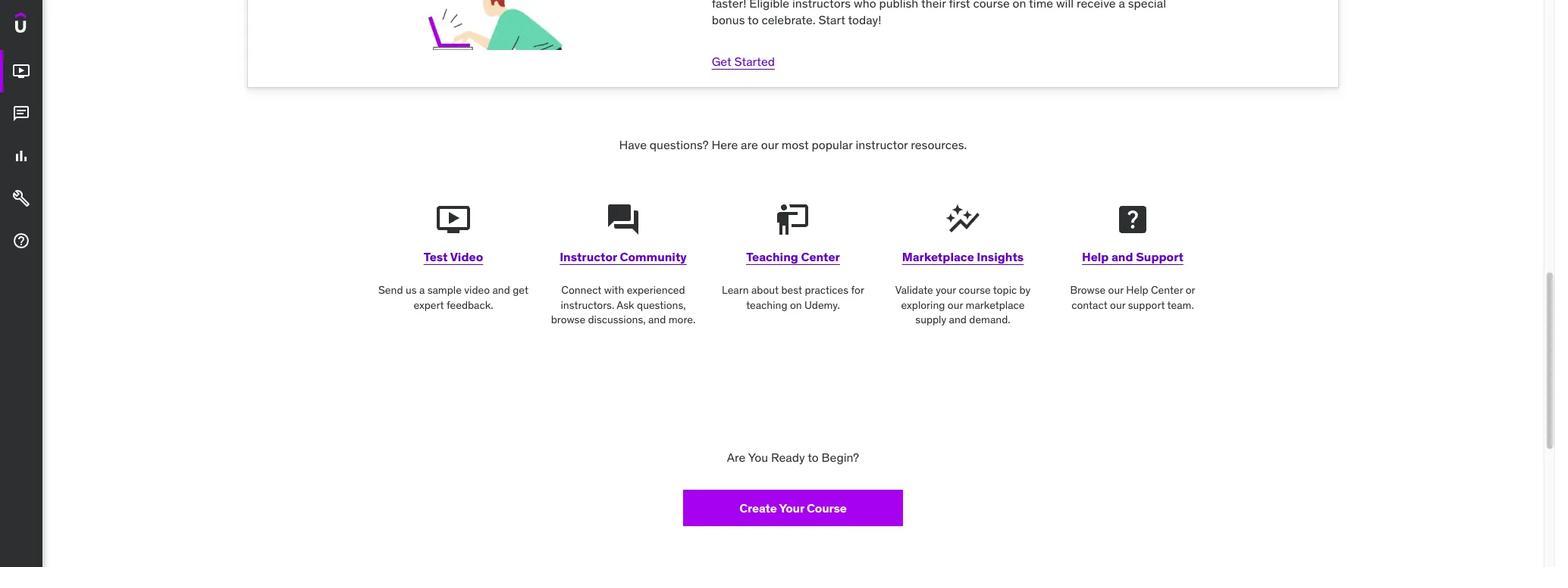Task type: describe. For each thing, give the bounding box(es) containing it.
are
[[741, 137, 758, 152]]

learn about best practices for teaching on udemy.
[[722, 284, 864, 312]]

resources.
[[911, 137, 967, 152]]

instructor community
[[560, 249, 687, 264]]

practices
[[805, 284, 849, 297]]

marketplace
[[966, 299, 1025, 312]]

expert
[[414, 299, 444, 312]]

help inside browse our help center or contact our support team.
[[1126, 284, 1148, 297]]

ask
[[617, 299, 634, 312]]

get started
[[712, 54, 775, 69]]

about
[[751, 284, 779, 297]]

create your course
[[740, 501, 847, 516]]

marketplace
[[902, 249, 974, 264]]

exploring
[[901, 299, 945, 312]]

discussions,
[[588, 313, 646, 327]]

instructor
[[560, 249, 617, 264]]

our right contact
[[1110, 299, 1126, 312]]

topic
[[993, 284, 1017, 297]]

support
[[1128, 299, 1165, 312]]

are you ready to begin?
[[727, 450, 859, 466]]

are
[[727, 450, 746, 466]]

udemy image
[[15, 12, 84, 38]]

teaching center
[[746, 249, 840, 264]]

us
[[406, 284, 417, 297]]

experienced
[[627, 284, 685, 297]]

1 medium image from the top
[[12, 62, 30, 81]]

teaching
[[746, 249, 798, 264]]

medium image
[[12, 105, 30, 123]]

teaching
[[746, 299, 787, 312]]

instructors.
[[561, 299, 614, 312]]

and left support
[[1112, 249, 1133, 264]]

and inside send us a sample video and get expert feedback.
[[492, 284, 510, 297]]

feedback.
[[447, 299, 493, 312]]

most
[[782, 137, 809, 152]]

you
[[748, 450, 768, 466]]

best
[[781, 284, 802, 297]]

help and support
[[1082, 249, 1184, 264]]

3 medium image from the top
[[12, 190, 30, 208]]

demand.
[[969, 313, 1010, 327]]

connect
[[561, 284, 602, 297]]

community
[[620, 249, 687, 264]]

more.
[[669, 313, 696, 327]]

a
[[419, 284, 425, 297]]

your
[[936, 284, 956, 297]]

4 medium image from the top
[[12, 232, 30, 250]]

team.
[[1167, 299, 1194, 312]]

0 horizontal spatial center
[[801, 249, 840, 264]]

create
[[740, 501, 777, 516]]



Task type: vqa. For each thing, say whether or not it's contained in the screenshot.


Task type: locate. For each thing, give the bounding box(es) containing it.
medium image
[[12, 62, 30, 81], [12, 147, 30, 165], [12, 190, 30, 208], [12, 232, 30, 250]]

our down your
[[948, 299, 963, 312]]

on
[[790, 299, 802, 312]]

course
[[959, 284, 991, 297]]

send
[[378, 284, 403, 297]]

validate your course topic by exploring our marketplace supply and demand.
[[895, 284, 1031, 327]]

to
[[808, 450, 819, 466]]

1 vertical spatial center
[[1151, 284, 1183, 297]]

and
[[1112, 249, 1133, 264], [492, 284, 510, 297], [648, 313, 666, 327], [949, 313, 967, 327]]

create your course link
[[683, 491, 903, 527]]

help
[[1082, 249, 1109, 264], [1126, 284, 1148, 297]]

our inside validate your course topic by exploring our marketplace supply and demand.
[[948, 299, 963, 312]]

2 medium image from the top
[[12, 147, 30, 165]]

contact
[[1072, 299, 1108, 312]]

center up practices at the right of page
[[801, 249, 840, 264]]

0 vertical spatial help
[[1082, 249, 1109, 264]]

0 horizontal spatial help
[[1082, 249, 1109, 264]]

help up support
[[1126, 284, 1148, 297]]

get
[[513, 284, 528, 297]]

and down 'questions,'
[[648, 313, 666, 327]]

begin?
[[822, 450, 859, 466]]

support
[[1136, 249, 1184, 264]]

send us a sample video and get expert feedback.
[[378, 284, 528, 312]]

have
[[619, 137, 647, 152]]

instructor
[[856, 137, 908, 152]]

get started link
[[712, 54, 775, 69]]

browse
[[551, 313, 585, 327]]

validate
[[895, 284, 933, 297]]

and inside connect with experienced instructors. ask questions, browse discussions, and more.
[[648, 313, 666, 327]]

1 horizontal spatial center
[[1151, 284, 1183, 297]]

browse our help center or contact our support team.
[[1070, 284, 1195, 312]]

center up team.
[[1151, 284, 1183, 297]]

and inside validate your course topic by exploring our marketplace supply and demand.
[[949, 313, 967, 327]]

our right "browse"
[[1108, 284, 1124, 297]]

your
[[779, 501, 804, 516]]

center inside browse our help center or contact our support team.
[[1151, 284, 1183, 297]]

have questions? here are our most popular instructor resources.
[[619, 137, 967, 152]]

and right supply
[[949, 313, 967, 327]]

course
[[807, 501, 847, 516]]

ready
[[771, 450, 805, 466]]

here
[[712, 137, 738, 152]]

browse
[[1070, 284, 1106, 297]]

video
[[464, 284, 490, 297]]

0 vertical spatial center
[[801, 249, 840, 264]]

marketplace insights
[[902, 249, 1024, 264]]

get
[[712, 54, 732, 69]]

supply
[[915, 313, 946, 327]]

insights
[[977, 249, 1024, 264]]

center
[[801, 249, 840, 264], [1151, 284, 1183, 297]]

with
[[604, 284, 624, 297]]

questions?
[[650, 137, 709, 152]]

questions,
[[637, 299, 686, 312]]

1 vertical spatial help
[[1126, 284, 1148, 297]]

our
[[761, 137, 779, 152], [1108, 284, 1124, 297], [948, 299, 963, 312], [1110, 299, 1126, 312]]

1 horizontal spatial help
[[1126, 284, 1148, 297]]

sample
[[427, 284, 462, 297]]

test
[[424, 249, 448, 264]]

our right are
[[761, 137, 779, 152]]

popular
[[812, 137, 853, 152]]

started
[[734, 54, 775, 69]]

for
[[851, 284, 864, 297]]

video
[[450, 249, 483, 264]]

or
[[1186, 284, 1195, 297]]

learn
[[722, 284, 749, 297]]

by
[[1020, 284, 1031, 297]]

help up "browse"
[[1082, 249, 1109, 264]]

test video
[[424, 249, 483, 264]]

and left get
[[492, 284, 510, 297]]

udemy.
[[804, 299, 840, 312]]

connect with experienced instructors. ask questions, browse discussions, and more.
[[551, 284, 696, 327]]



